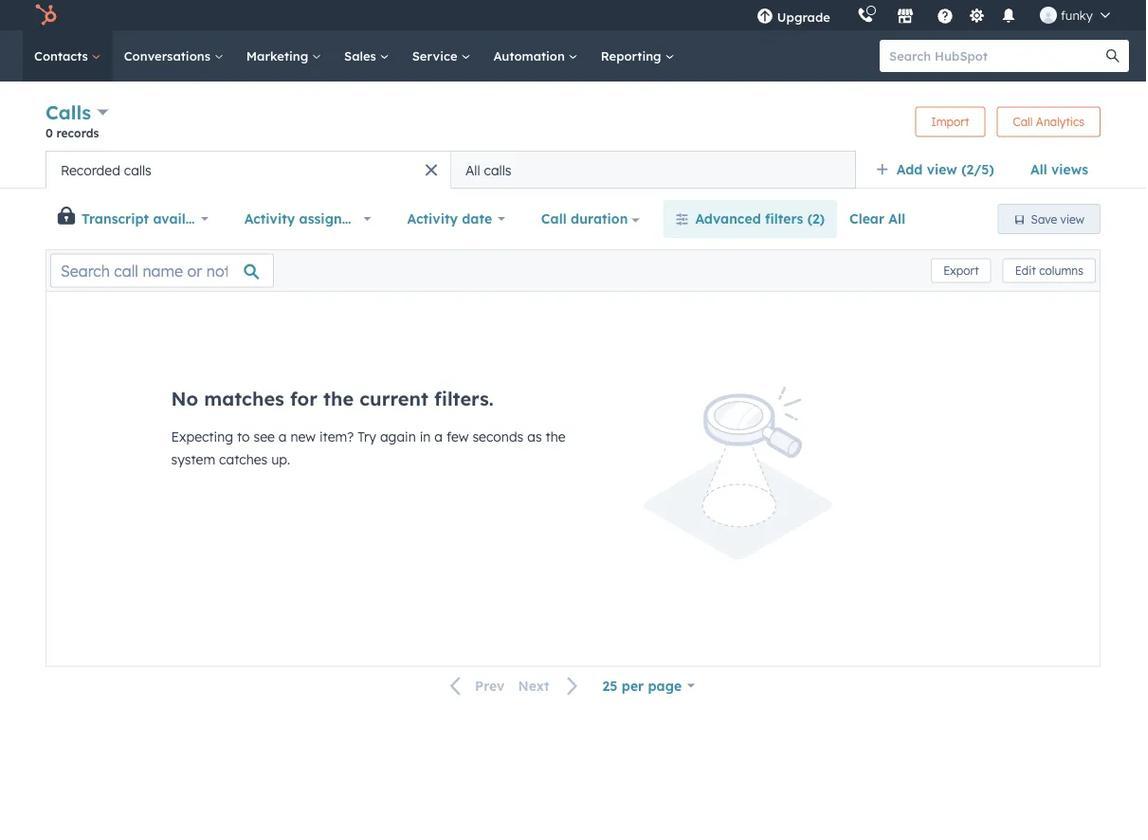 Task type: vqa. For each thing, say whether or not it's contained in the screenshot.
"CONTACTS"
yes



Task type: describe. For each thing, give the bounding box(es) containing it.
no matches for the current filters.
[[171, 387, 494, 411]]

menu containing funky
[[743, 0, 1124, 30]]

add
[[897, 161, 923, 178]]

recorded
[[61, 162, 120, 178]]

up.
[[271, 451, 290, 468]]

automation
[[494, 48, 569, 64]]

clear
[[850, 211, 885, 227]]

add view (2/5)
[[897, 161, 995, 178]]

advanced filters (2) button
[[663, 200, 838, 238]]

view for save
[[1061, 212, 1085, 226]]

page
[[648, 678, 682, 694]]

sales link
[[333, 30, 401, 82]]

all views
[[1031, 161, 1089, 178]]

prev
[[475, 678, 505, 694]]

25
[[603, 678, 618, 694]]

calls for all calls
[[484, 162, 512, 178]]

recorded calls button
[[46, 151, 451, 189]]

expecting
[[171, 429, 233, 445]]

the inside expecting to see a new item? try again in a few seconds as the system catches up.
[[546, 429, 566, 445]]

help button
[[929, 0, 962, 30]]

columns
[[1040, 264, 1084, 278]]

few
[[447, 429, 469, 445]]

clear all
[[850, 211, 906, 227]]

available
[[153, 211, 214, 227]]

for
[[290, 387, 318, 411]]

settings image
[[969, 8, 986, 25]]

marketplaces image
[[897, 9, 914, 26]]

(2/5)
[[962, 161, 995, 178]]

assigned
[[299, 211, 358, 227]]

activity date button
[[395, 200, 518, 238]]

seconds
[[473, 429, 524, 445]]

save view
[[1032, 212, 1085, 226]]

all inside button
[[889, 211, 906, 227]]

advanced
[[696, 211, 761, 227]]

date
[[462, 211, 492, 227]]

in
[[420, 429, 431, 445]]

duration
[[571, 211, 628, 227]]

per
[[622, 678, 644, 694]]

calls
[[46, 101, 91, 124]]

view for add
[[927, 161, 958, 178]]

export
[[944, 264, 980, 278]]

system
[[171, 451, 216, 468]]

save view button
[[998, 204, 1101, 234]]

call analytics
[[1014, 115, 1085, 129]]

search image
[[1107, 49, 1120, 63]]

next
[[518, 678, 550, 694]]

calls for recorded calls
[[124, 162, 152, 178]]

transcript available
[[82, 211, 214, 227]]

1 a from the left
[[279, 429, 287, 445]]

calls button
[[46, 99, 109, 126]]

0
[[46, 126, 53, 140]]

0 records
[[46, 126, 99, 140]]

transcript available button
[[77, 200, 221, 238]]

import
[[932, 115, 970, 129]]

call for call duration
[[541, 211, 567, 227]]

notifications button
[[993, 0, 1025, 30]]

contacts
[[34, 48, 92, 64]]

settings link
[[965, 5, 989, 25]]

activity for activity assigned to
[[244, 211, 295, 227]]

recorded calls
[[61, 162, 152, 178]]

pagination navigation
[[439, 674, 591, 699]]

views
[[1052, 161, 1089, 178]]

call duration
[[541, 211, 628, 227]]

all calls
[[466, 162, 512, 178]]

25 per page button
[[591, 667, 708, 705]]

conversations
[[124, 48, 214, 64]]

see
[[254, 429, 275, 445]]

reporting
[[601, 48, 665, 64]]

call duration button
[[529, 200, 652, 238]]



Task type: locate. For each thing, give the bounding box(es) containing it.
call left duration
[[541, 211, 567, 227]]

service link
[[401, 30, 482, 82]]

activity date
[[407, 211, 492, 227]]

marketing link
[[235, 30, 333, 82]]

call inside button
[[541, 211, 567, 227]]

calls up date
[[484, 162, 512, 178]]

0 horizontal spatial activity
[[244, 211, 295, 227]]

1 horizontal spatial the
[[546, 429, 566, 445]]

calling icon button
[[850, 3, 882, 28]]

import button
[[916, 107, 986, 137]]

activity down recorded calls button
[[244, 211, 295, 227]]

0 horizontal spatial all
[[466, 162, 481, 178]]

funky town image
[[1040, 7, 1057, 24]]

0 horizontal spatial call
[[541, 211, 567, 227]]

1 horizontal spatial call
[[1014, 115, 1033, 129]]

marketing
[[246, 48, 312, 64]]

activity left date
[[407, 211, 458, 227]]

help image
[[937, 9, 954, 26]]

0 vertical spatial call
[[1014, 115, 1033, 129]]

1 activity from the left
[[244, 211, 295, 227]]

the right for
[[324, 387, 354, 411]]

as
[[528, 429, 542, 445]]

to
[[363, 211, 376, 227], [237, 429, 250, 445]]

view right save
[[1061, 212, 1085, 226]]

a right in
[[435, 429, 443, 445]]

edit columns button
[[1003, 258, 1096, 283]]

activity
[[244, 211, 295, 227], [407, 211, 458, 227]]

1 horizontal spatial calls
[[484, 162, 512, 178]]

all for all views
[[1031, 161, 1048, 178]]

funky
[[1061, 7, 1094, 23]]

call left analytics
[[1014, 115, 1033, 129]]

0 horizontal spatial calls
[[124, 162, 152, 178]]

2 horizontal spatial all
[[1031, 161, 1048, 178]]

0 horizontal spatial a
[[279, 429, 287, 445]]

Search call name or notes search field
[[50, 254, 274, 288]]

25 per page
[[603, 678, 682, 694]]

0 vertical spatial the
[[324, 387, 354, 411]]

calls inside "button"
[[484, 162, 512, 178]]

0 vertical spatial view
[[927, 161, 958, 178]]

try
[[358, 429, 377, 445]]

add view (2/5) button
[[864, 151, 1019, 189]]

edit
[[1016, 264, 1037, 278]]

calls banner
[[46, 99, 1101, 151]]

again
[[380, 429, 416, 445]]

view right add
[[927, 161, 958, 178]]

no
[[171, 387, 198, 411]]

view inside the add view (2/5) popup button
[[927, 161, 958, 178]]

menu
[[743, 0, 1124, 30]]

1 vertical spatial to
[[237, 429, 250, 445]]

automation link
[[482, 30, 590, 82]]

1 horizontal spatial all
[[889, 211, 906, 227]]

advanced filters (2)
[[696, 211, 825, 227]]

matches
[[204, 387, 284, 411]]

clear all button
[[838, 200, 918, 238]]

calling icon image
[[857, 7, 874, 24]]

catches
[[219, 451, 268, 468]]

search button
[[1097, 40, 1130, 72]]

funky button
[[1029, 0, 1122, 30]]

filters
[[765, 211, 804, 227]]

1 horizontal spatial to
[[363, 211, 376, 227]]

all views link
[[1019, 151, 1101, 189]]

to right 'assigned'
[[363, 211, 376, 227]]

to inside expecting to see a new item? try again in a few seconds as the system catches up.
[[237, 429, 250, 445]]

2 activity from the left
[[407, 211, 458, 227]]

all for all calls
[[466, 162, 481, 178]]

notifications image
[[1001, 9, 1018, 26]]

current
[[360, 387, 429, 411]]

export button
[[932, 258, 992, 283]]

view inside save view button
[[1061, 212, 1085, 226]]

1 horizontal spatial activity
[[407, 211, 458, 227]]

contacts link
[[23, 30, 113, 82]]

hubspot link
[[23, 4, 71, 27]]

0 horizontal spatial view
[[927, 161, 958, 178]]

1 vertical spatial call
[[541, 211, 567, 227]]

a right see
[[279, 429, 287, 445]]

conversations link
[[113, 30, 235, 82]]

calls right recorded
[[124, 162, 152, 178]]

sales
[[344, 48, 380, 64]]

1 horizontal spatial a
[[435, 429, 443, 445]]

upgrade image
[[757, 9, 774, 26]]

records
[[56, 126, 99, 140]]

all right the clear
[[889, 211, 906, 227]]

the
[[324, 387, 354, 411], [546, 429, 566, 445]]

to left see
[[237, 429, 250, 445]]

activity for activity date
[[407, 211, 458, 227]]

a
[[279, 429, 287, 445], [435, 429, 443, 445]]

hubspot image
[[34, 4, 57, 27]]

0 horizontal spatial the
[[324, 387, 354, 411]]

activity assigned to
[[244, 211, 376, 227]]

0 horizontal spatial to
[[237, 429, 250, 445]]

new
[[291, 429, 316, 445]]

calls inside button
[[124, 162, 152, 178]]

item?
[[320, 429, 354, 445]]

save
[[1032, 212, 1058, 226]]

next button
[[512, 674, 591, 699]]

to inside popup button
[[363, 211, 376, 227]]

all calls button
[[451, 151, 856, 189]]

all
[[1031, 161, 1048, 178], [466, 162, 481, 178], [889, 211, 906, 227]]

1 horizontal spatial view
[[1061, 212, 1085, 226]]

1 vertical spatial the
[[546, 429, 566, 445]]

analytics
[[1037, 115, 1085, 129]]

service
[[412, 48, 461, 64]]

1 vertical spatial view
[[1061, 212, 1085, 226]]

call analytics link
[[997, 107, 1101, 137]]

upgrade
[[778, 9, 831, 25]]

(2)
[[808, 211, 825, 227]]

1 calls from the left
[[124, 162, 152, 178]]

calls
[[124, 162, 152, 178], [484, 162, 512, 178]]

filters.
[[434, 387, 494, 411]]

2 calls from the left
[[484, 162, 512, 178]]

0 vertical spatial to
[[363, 211, 376, 227]]

all inside "button"
[[466, 162, 481, 178]]

activity assigned to button
[[232, 200, 384, 238]]

expecting to see a new item? try again in a few seconds as the system catches up.
[[171, 429, 566, 468]]

call inside banner
[[1014, 115, 1033, 129]]

reporting link
[[590, 30, 686, 82]]

call for call analytics
[[1014, 115, 1033, 129]]

Search HubSpot search field
[[880, 40, 1113, 72]]

the right as
[[546, 429, 566, 445]]

transcript
[[82, 211, 149, 227]]

edit columns
[[1016, 264, 1084, 278]]

all left views
[[1031, 161, 1048, 178]]

marketplaces button
[[886, 0, 926, 30]]

all up date
[[466, 162, 481, 178]]

2 a from the left
[[435, 429, 443, 445]]



